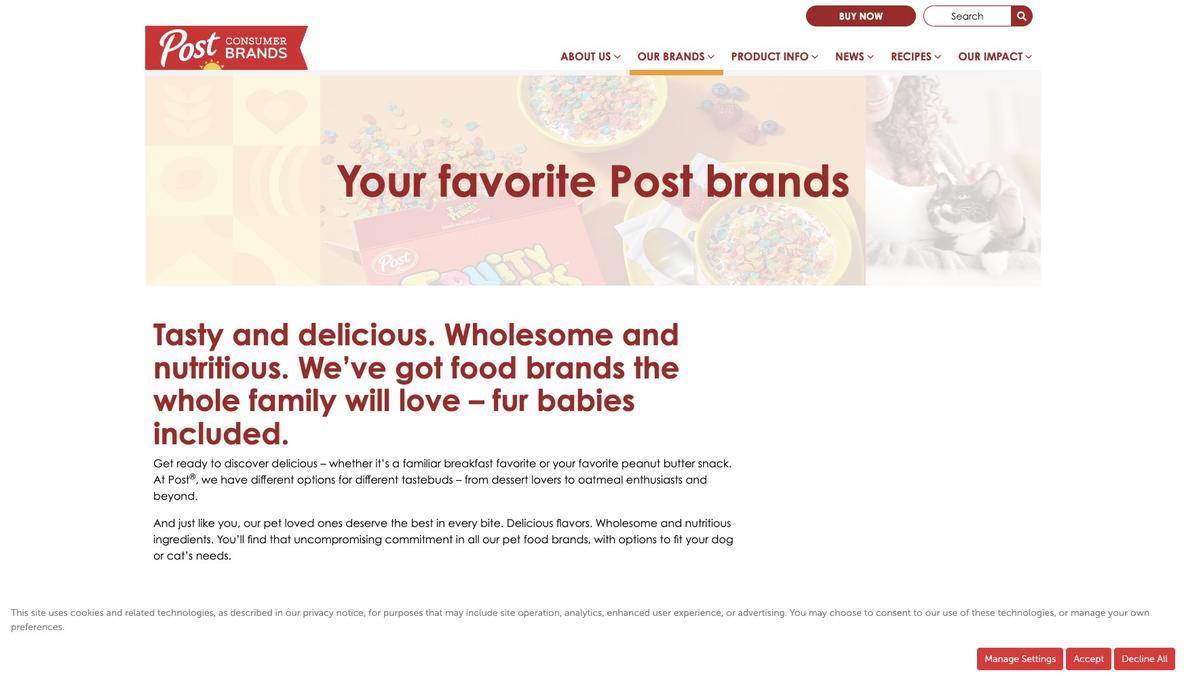 Task type: locate. For each thing, give the bounding box(es) containing it.
0 horizontal spatial your
[[553, 452, 576, 466]]

now
[[859, 5, 883, 17]]

manage
[[1071, 607, 1106, 619]]

1 technologies, from the left
[[157, 607, 216, 619]]

1 horizontal spatial that
[[426, 607, 443, 619]]

2 horizontal spatial your
[[1108, 607, 1128, 619]]

our for our impact
[[958, 45, 981, 58]]

all
[[468, 528, 480, 542]]

for down whether in the left of the page
[[338, 468, 352, 482]]

barbara's logo image
[[308, 609, 433, 681]]

1 vertical spatial the
[[391, 512, 408, 525]]

None search field
[[924, 1, 1033, 22]]

privacy notice
[[303, 607, 364, 619]]

0 vertical spatial for
[[338, 468, 352, 482]]

1 horizontal spatial our
[[958, 45, 981, 58]]

commitment
[[385, 528, 453, 542]]

menu containing about us
[[552, 38, 1041, 71]]

our left impact at the top right of the page
[[958, 45, 981, 58]]

1 our from the left
[[638, 45, 660, 58]]

to right consent
[[914, 607, 923, 619]]

– left the fur
[[469, 377, 484, 413]]

0 vertical spatial wholesome
[[444, 312, 614, 348]]

food
[[451, 345, 517, 381], [524, 528, 549, 542]]

may right 'you'
[[809, 607, 827, 619]]

whether
[[329, 452, 372, 466]]

for left "purposes"
[[369, 607, 381, 619]]

site right include
[[500, 607, 515, 619]]

0 horizontal spatial technologies,
[[157, 607, 216, 619]]

0 vertical spatial food
[[451, 345, 517, 381]]

2 horizontal spatial our
[[925, 607, 940, 619]]

wholesome inside tasty and delicious. wholesome and nutritious. we've got food brands the whole family will love – fur babies included.
[[444, 312, 614, 348]]

2 horizontal spatial –
[[469, 377, 484, 413]]

for
[[338, 468, 352, 482], [369, 607, 381, 619]]

options right the with at the bottom of the page
[[619, 528, 657, 542]]

1 vertical spatial your
[[686, 528, 709, 542]]

your
[[553, 452, 576, 466], [686, 528, 709, 542], [1108, 607, 1128, 619]]

experience,
[[674, 607, 724, 619]]

or up lovers
[[539, 452, 550, 466]]

own
[[1131, 607, 1150, 619]]

technologies, left as
[[157, 607, 216, 619]]

brands inside tasty and delicious. wholesome and nutritious. we've got food brands the whole family will love – fur babies included.
[[526, 345, 625, 381]]

tasty
[[153, 312, 224, 348]]

or left manage
[[1059, 607, 1068, 619]]

in right "best" at the left of page
[[436, 512, 445, 525]]

our brands link
[[629, 38, 723, 71]]

pet up find
[[264, 512, 282, 525]]

– left from
[[456, 468, 462, 482]]

like
[[198, 512, 215, 525]]

1 vertical spatial food
[[524, 528, 549, 542]]

your
[[336, 149, 426, 202]]

uncompromising
[[294, 528, 382, 542]]

, inside , we have different options for different tastebuds – from dessert lovers to oatmeal enthusiasts and beyond.
[[196, 468, 199, 482]]

menu
[[552, 38, 1041, 71]]

0 horizontal spatial that
[[270, 528, 291, 542]]

1 horizontal spatial your
[[686, 528, 709, 542]]

our down bite.
[[483, 528, 500, 542]]

at
[[153, 468, 165, 482]]

0 horizontal spatial for
[[338, 468, 352, 482]]

0 horizontal spatial brands
[[526, 345, 625, 381]]

0 vertical spatial options
[[297, 468, 335, 482]]

– inside tasty and delicious. wholesome and nutritious. we've got food brands the whole family will love – fur babies included.
[[469, 377, 484, 413]]

to up we
[[211, 452, 221, 466]]

1 horizontal spatial site
[[500, 607, 515, 619]]

a
[[392, 452, 400, 466]]

site
[[31, 607, 46, 619], [500, 607, 515, 619]]

or inside get ready to discover delicious – whether it's a familiar breakfast favorite or your favorite peanut butter snack. at post
[[539, 452, 550, 466]]

wholesome inside and just like you, our pet loved ones deserve the best in every bite. delicious flavors. wholesome and nutritious ingredients. you'll find that uncompromising commitment in all our pet food brands, with options to fit your dog or cat's needs.
[[596, 512, 658, 525]]

2 different from the left
[[355, 468, 398, 482]]

dog
[[712, 528, 733, 542]]

0 horizontal spatial food
[[451, 345, 517, 381]]

1 vertical spatial post
[[168, 468, 190, 482]]

favorite
[[438, 149, 597, 202], [496, 452, 536, 466], [579, 452, 619, 466]]

1 vertical spatial –
[[321, 452, 326, 466]]

0 horizontal spatial –
[[321, 452, 326, 466]]

our impact
[[958, 45, 1023, 58]]

1 horizontal spatial food
[[524, 528, 549, 542]]

and
[[232, 312, 290, 348], [622, 312, 680, 348], [686, 468, 707, 482], [661, 512, 682, 525], [106, 607, 122, 619]]

may
[[445, 607, 464, 619], [809, 607, 827, 619]]

that right "purposes"
[[426, 607, 443, 619]]

info
[[784, 45, 809, 58]]

your left own
[[1108, 607, 1128, 619]]

that
[[270, 528, 291, 542], [426, 607, 443, 619]]

0 vertical spatial brands
[[705, 149, 850, 202]]

0 vertical spatial our
[[244, 512, 261, 525]]

0 horizontal spatial may
[[445, 607, 464, 619]]

our up find
[[244, 512, 261, 525]]

to right lovers
[[564, 468, 575, 482]]

2 vertical spatial our
[[925, 607, 940, 619]]

–
[[469, 377, 484, 413], [321, 452, 326, 466], [456, 468, 462, 482]]

1 horizontal spatial for
[[369, 607, 381, 619]]

product
[[731, 45, 780, 58]]

,
[[196, 468, 199, 482], [364, 607, 366, 619]]

technologies,
[[157, 607, 216, 619], [998, 607, 1056, 619]]

post
[[609, 149, 693, 202], [168, 468, 190, 482]]

manage
[[985, 654, 1019, 665]]

1 vertical spatial wholesome
[[596, 512, 658, 525]]

our left use on the bottom right of the page
[[925, 607, 940, 619]]

, inside , for purposes that may include site operation, analytics, enhanced user experience, or advertising. you may choose to consent to our use of these technologies, or manage your own preferences.
[[364, 607, 366, 619]]

, for purposes that may include site operation, analytics, enhanced user experience, or advertising. you may choose to consent to our use of these technologies, or manage your own preferences.
[[11, 607, 1150, 633]]

our left brands
[[638, 45, 660, 58]]

that right find
[[270, 528, 291, 542]]

our
[[244, 512, 261, 525], [483, 528, 500, 542], [925, 607, 940, 619]]

0 horizontal spatial options
[[297, 468, 335, 482]]

search image
[[1017, 7, 1027, 17]]

pet
[[264, 512, 282, 525], [502, 528, 521, 542]]

buy now menu item
[[806, 1, 916, 22]]

our for our brands
[[638, 45, 660, 58]]

about us
[[560, 45, 611, 58]]

your up lovers
[[553, 452, 576, 466]]

whole
[[153, 377, 241, 413]]

will
[[345, 377, 390, 413]]

1 vertical spatial options
[[619, 528, 657, 542]]

site up preferences.
[[31, 607, 46, 619]]

got
[[395, 345, 443, 381]]

dessert
[[492, 468, 529, 482]]

in left all
[[456, 528, 465, 542]]

1 vertical spatial in
[[456, 528, 465, 542]]

our inside our impact link
[[958, 45, 981, 58]]

2 vertical spatial your
[[1108, 607, 1128, 619]]

1 horizontal spatial in
[[456, 528, 465, 542]]

alpen logo image
[[159, 609, 285, 681]]

cookies
[[70, 607, 104, 619]]

recipes link
[[883, 38, 950, 71]]

food down delicious
[[524, 528, 549, 542]]

1 horizontal spatial ,
[[364, 607, 366, 619]]

0 horizontal spatial ,
[[196, 468, 199, 482]]

1 site from the left
[[31, 607, 46, 619]]

get ready to discover delicious – whether it's a familiar breakfast favorite or your favorite peanut butter snack. at post
[[153, 452, 732, 482]]

purposes
[[383, 607, 423, 619]]

that inside and just like you, our pet loved ones deserve the best in every bite. delicious flavors. wholesome and nutritious ingredients. you'll find that uncompromising commitment in all our pet food brands, with options to fit your dog or cat's needs.
[[270, 528, 291, 542]]

site inside , for purposes that may include site operation, analytics, enhanced user experience, or advertising. you may choose to consent to our use of these technologies, or manage your own preferences.
[[500, 607, 515, 619]]

oatmeal
[[578, 468, 623, 482]]

0 vertical spatial the
[[634, 345, 680, 381]]

2 our from the left
[[958, 45, 981, 58]]

use
[[943, 607, 958, 619]]

– left whether in the left of the page
[[321, 452, 326, 466]]

decline all
[[1122, 654, 1168, 665]]

fit
[[674, 528, 683, 542]]

1 vertical spatial brands
[[526, 345, 625, 381]]

1 horizontal spatial technologies,
[[998, 607, 1056, 619]]

pet down delicious
[[502, 528, 521, 542]]

0 horizontal spatial different
[[251, 468, 294, 482]]

babies
[[537, 377, 635, 413]]

1 vertical spatial ,
[[364, 607, 366, 619]]

0 horizontal spatial post
[[168, 468, 190, 482]]

of
[[960, 607, 969, 619]]

uses
[[48, 607, 68, 619]]

your right fit
[[686, 528, 709, 542]]

1 horizontal spatial options
[[619, 528, 657, 542]]

different
[[251, 468, 294, 482], [355, 468, 398, 482]]

brands
[[705, 149, 850, 202], [526, 345, 625, 381]]

1 horizontal spatial may
[[809, 607, 827, 619]]

0 horizontal spatial our
[[244, 512, 261, 525]]

0 horizontal spatial our
[[638, 45, 660, 58]]

1 horizontal spatial the
[[634, 345, 680, 381]]

1 horizontal spatial our
[[483, 528, 500, 542]]

, left "purposes"
[[364, 607, 366, 619]]

coco wheats logo image
[[901, 609, 1027, 681]]

1 horizontal spatial post
[[609, 149, 693, 202]]

2 may from the left
[[809, 607, 827, 619]]

0 horizontal spatial site
[[31, 607, 46, 619]]

technologies, right these
[[998, 607, 1056, 619]]

or
[[539, 452, 550, 466], [153, 544, 164, 558], [726, 607, 736, 619], [1059, 607, 1068, 619]]

1 vertical spatial that
[[426, 607, 443, 619]]

– inside get ready to discover delicious – whether it's a familiar breakfast favorite or your favorite peanut butter snack. at post
[[321, 452, 326, 466]]

recipes
[[891, 45, 932, 58]]

your favorite post brands
[[336, 149, 850, 202]]

0 vertical spatial that
[[270, 528, 291, 542]]

to left fit
[[660, 528, 671, 542]]

you,
[[218, 512, 241, 525]]

the
[[634, 345, 680, 381], [391, 512, 408, 525]]

, for for
[[364, 607, 366, 619]]

0 horizontal spatial pet
[[264, 512, 282, 525]]

chips ahoy! logo image
[[753, 609, 878, 681]]

0 vertical spatial –
[[469, 377, 484, 413]]

0 vertical spatial in
[[436, 512, 445, 525]]

with
[[594, 528, 616, 542]]

tasty and delicious. wholesome and nutritious. we've got food brands the whole family will love – fur babies included.
[[153, 312, 680, 446]]

may left include
[[445, 607, 464, 619]]

0 horizontal spatial in
[[436, 512, 445, 525]]

different down delicious
[[251, 468, 294, 482]]

your inside and just like you, our pet loved ones deserve the best in every bite. delicious flavors. wholesome and nutritious ingredients. you'll find that uncompromising commitment in all our pet food brands, with options to fit your dog or cat's needs.
[[686, 528, 709, 542]]

post consumer brands image
[[145, 21, 308, 65]]

to
[[211, 452, 221, 466], [564, 468, 575, 482], [660, 528, 671, 542], [864, 607, 873, 619], [914, 607, 923, 619]]

options down delicious
[[297, 468, 335, 482]]

to inside , we have different options for different tastebuds – from dessert lovers to oatmeal enthusiasts and beyond.
[[564, 468, 575, 482]]

or left cat's on the bottom of the page
[[153, 544, 164, 558]]

fur
[[493, 377, 528, 413]]

0 horizontal spatial the
[[391, 512, 408, 525]]

0 vertical spatial your
[[553, 452, 576, 466]]

your inside , for purposes that may include site operation, analytics, enhanced user experience, or advertising. you may choose to consent to our use of these technologies, or manage your own preferences.
[[1108, 607, 1128, 619]]

2 site from the left
[[500, 607, 515, 619]]

our inside 'our brands' link
[[638, 45, 660, 58]]

1 horizontal spatial different
[[355, 468, 398, 482]]

related
[[125, 607, 155, 619]]

, left we
[[196, 468, 199, 482]]

2 vertical spatial –
[[456, 468, 462, 482]]

2 technologies, from the left
[[998, 607, 1056, 619]]

to inside get ready to discover delicious – whether it's a familiar breakfast favorite or your favorite peanut butter snack. at post
[[211, 452, 221, 466]]

food right got
[[451, 345, 517, 381]]

1 horizontal spatial –
[[456, 468, 462, 482]]

– inside , we have different options for different tastebuds – from dessert lovers to oatmeal enthusiasts and beyond.
[[456, 468, 462, 482]]

1 vertical spatial for
[[369, 607, 381, 619]]

as
[[219, 607, 228, 619]]

different down it's on the bottom left of the page
[[355, 468, 398, 482]]

0 vertical spatial ,
[[196, 468, 199, 482]]

1 horizontal spatial pet
[[502, 528, 521, 542]]



Task type: vqa. For each thing, say whether or not it's contained in the screenshot.
AND JUST LIKE YOU, OUR PET LOVED ONES DESERVE THE BEST IN EVERY BITE. DELICIOUS FLAVORS. WHOLESOME AND NUTRITIOUS INGREDIENTS. YOU'LL FIND THAT UNCOMPROMISING COMMITMENT IN ALL OUR PET FOOD BRANDS, WITH OPTIONS TO FIT YOUR DOG OR CAT'S NEEDS.
yes



Task type: describe. For each thing, give the bounding box(es) containing it.
breakfast
[[444, 452, 493, 466]]

consent
[[876, 607, 911, 619]]

our impact link
[[950, 38, 1041, 71]]

nutritious
[[685, 512, 731, 525]]

about us link
[[552, 38, 629, 71]]

news
[[835, 45, 865, 58]]

family
[[249, 377, 337, 413]]

ones
[[318, 512, 343, 525]]

manage settings button
[[977, 648, 1064, 670]]

about
[[560, 45, 595, 58]]

us
[[598, 45, 611, 58]]

all post food brands image
[[145, 71, 1041, 281]]

we
[[202, 468, 218, 482]]

ready
[[177, 452, 208, 466]]

enhanced
[[607, 607, 650, 619]]

, for we
[[196, 468, 199, 482]]

settings
[[1022, 654, 1056, 665]]

and inside and just like you, our pet loved ones deserve the best in every bite. delicious flavors. wholesome and nutritious ingredients. you'll find that uncompromising commitment in all our pet food brands, with options to fit your dog or cat's needs.
[[661, 512, 682, 525]]

get
[[153, 452, 174, 466]]

you
[[790, 607, 806, 619]]

bran flakes logo image
[[605, 609, 730, 681]]

brands,
[[552, 528, 591, 542]]

buy now link
[[806, 1, 916, 22]]

our inside , for purposes that may include site operation, analytics, enhanced user experience, or advertising. you may choose to consent to our use of these technologies, or manage your own preferences.
[[925, 607, 940, 619]]

loved
[[285, 512, 315, 525]]

it's
[[375, 452, 389, 466]]

include
[[466, 607, 498, 619]]

options inside and just like you, our pet loved ones deserve the best in every bite. delicious flavors. wholesome and nutritious ingredients. you'll find that uncompromising commitment in all our pet food brands, with options to fit your dog or cat's needs.
[[619, 528, 657, 542]]

accept
[[1074, 654, 1104, 665]]

better oats logo image
[[456, 609, 582, 681]]

product info
[[731, 45, 809, 58]]

accept button
[[1066, 648, 1112, 670]]

you'll
[[217, 528, 244, 542]]

deserve
[[346, 512, 388, 525]]

described
[[230, 607, 273, 619]]

all
[[1157, 654, 1168, 665]]

to inside and just like you, our pet loved ones deserve the best in every bite. delicious flavors. wholesome and nutritious ingredients. you'll find that uncompromising commitment in all our pet food brands, with options to fit your dog or cat's needs.
[[660, 528, 671, 542]]

analytics,
[[565, 607, 604, 619]]

food inside and just like you, our pet loved ones deserve the best in every bite. delicious flavors. wholesome and nutritious ingredients. you'll find that uncompromising commitment in all our pet food brands, with options to fit your dog or cat's needs.
[[524, 528, 549, 542]]

lovers
[[532, 468, 561, 482]]

manage settings
[[985, 654, 1056, 665]]

impact
[[984, 45, 1023, 58]]

preferences.
[[11, 622, 65, 633]]

®
[[190, 467, 196, 477]]

, we have different options for different tastebuds – from dessert lovers to oatmeal enthusiasts and beyond.
[[153, 468, 707, 498]]

buy now
[[839, 5, 883, 17]]

operation,
[[518, 607, 562, 619]]

product info link
[[723, 38, 827, 71]]

delicious
[[272, 452, 318, 466]]

just
[[178, 512, 195, 525]]

decline
[[1122, 654, 1155, 665]]

1 may from the left
[[445, 607, 464, 619]]

included.
[[153, 410, 290, 446]]

love
[[399, 377, 461, 413]]

decline all button
[[1114, 648, 1175, 670]]

bite.
[[480, 512, 504, 525]]

advertising.
[[738, 607, 787, 619]]

this site uses cookies and related technologies, as described in our privacy notice
[[11, 607, 364, 619]]

the inside tasty and delicious. wholesome and nutritious. we've got food brands the whole family will love – fur babies included.
[[634, 345, 680, 381]]

0 vertical spatial pet
[[264, 512, 282, 525]]

1 vertical spatial pet
[[502, 528, 521, 542]]

Search text field
[[924, 1, 1012, 22]]

technologies, inside , for purposes that may include site operation, analytics, enhanced user experience, or advertising. you may choose to consent to our use of these technologies, or manage your own preferences.
[[998, 607, 1056, 619]]

food inside tasty and delicious. wholesome and nutritious. we've got food brands the whole family will love – fur babies included.
[[451, 345, 517, 381]]

your inside get ready to discover delicious – whether it's a familiar breakfast favorite or your favorite peanut butter snack. at post
[[553, 452, 576, 466]]

these
[[972, 607, 995, 619]]

1 horizontal spatial brands
[[705, 149, 850, 202]]

options inside , we have different options for different tastebuds – from dessert lovers to oatmeal enthusiasts and beyond.
[[297, 468, 335, 482]]

and just like you, our pet loved ones deserve the best in every bite. delicious flavors. wholesome and nutritious ingredients. you'll find that uncompromising commitment in all our pet food brands, with options to fit your dog or cat's needs.
[[153, 512, 733, 558]]

ingredients.
[[153, 528, 214, 542]]

1 different from the left
[[251, 468, 294, 482]]

brands
[[663, 45, 705, 58]]

or left the advertising.
[[726, 607, 736, 619]]

discover
[[224, 452, 269, 466]]

and
[[153, 512, 175, 525]]

familiar
[[403, 452, 441, 466]]

for inside , for purposes that may include site operation, analytics, enhanced user experience, or advertising. you may choose to consent to our use of these technologies, or manage your own preferences.
[[369, 607, 381, 619]]

news link
[[827, 38, 883, 71]]

and inside , we have different options for different tastebuds – from dessert lovers to oatmeal enthusiasts and beyond.
[[686, 468, 707, 482]]

0 vertical spatial post
[[609, 149, 693, 202]]

best
[[411, 512, 433, 525]]

cat's
[[167, 544, 193, 558]]

choose
[[830, 607, 862, 619]]

privacy notice link
[[303, 607, 364, 619]]

butter
[[663, 452, 695, 466]]

to right "choose"
[[864, 607, 873, 619]]

delicious
[[507, 512, 553, 525]]

delicious.
[[298, 312, 436, 348]]

post inside get ready to discover delicious – whether it's a familiar breakfast favorite or your favorite peanut butter snack. at post
[[168, 468, 190, 482]]

that inside , for purposes that may include site operation, analytics, enhanced user experience, or advertising. you may choose to consent to our use of these technologies, or manage your own preferences.
[[426, 607, 443, 619]]

have
[[221, 468, 248, 482]]

the inside and just like you, our pet loved ones deserve the best in every bite. delicious flavors. wholesome and nutritious ingredients. you'll find that uncompromising commitment in all our pet food brands, with options to fit your dog or cat's needs.
[[391, 512, 408, 525]]

buy
[[839, 5, 857, 17]]

for inside , we have different options for different tastebuds – from dessert lovers to oatmeal enthusiasts and beyond.
[[338, 468, 352, 482]]

find
[[247, 528, 267, 542]]

enthusiasts
[[626, 468, 683, 482]]

or inside and just like you, our pet loved ones deserve the best in every bite. delicious flavors. wholesome and nutritious ingredients. you'll find that uncompromising commitment in all our pet food brands, with options to fit your dog or cat's needs.
[[153, 544, 164, 558]]

1 vertical spatial our
[[483, 528, 500, 542]]



